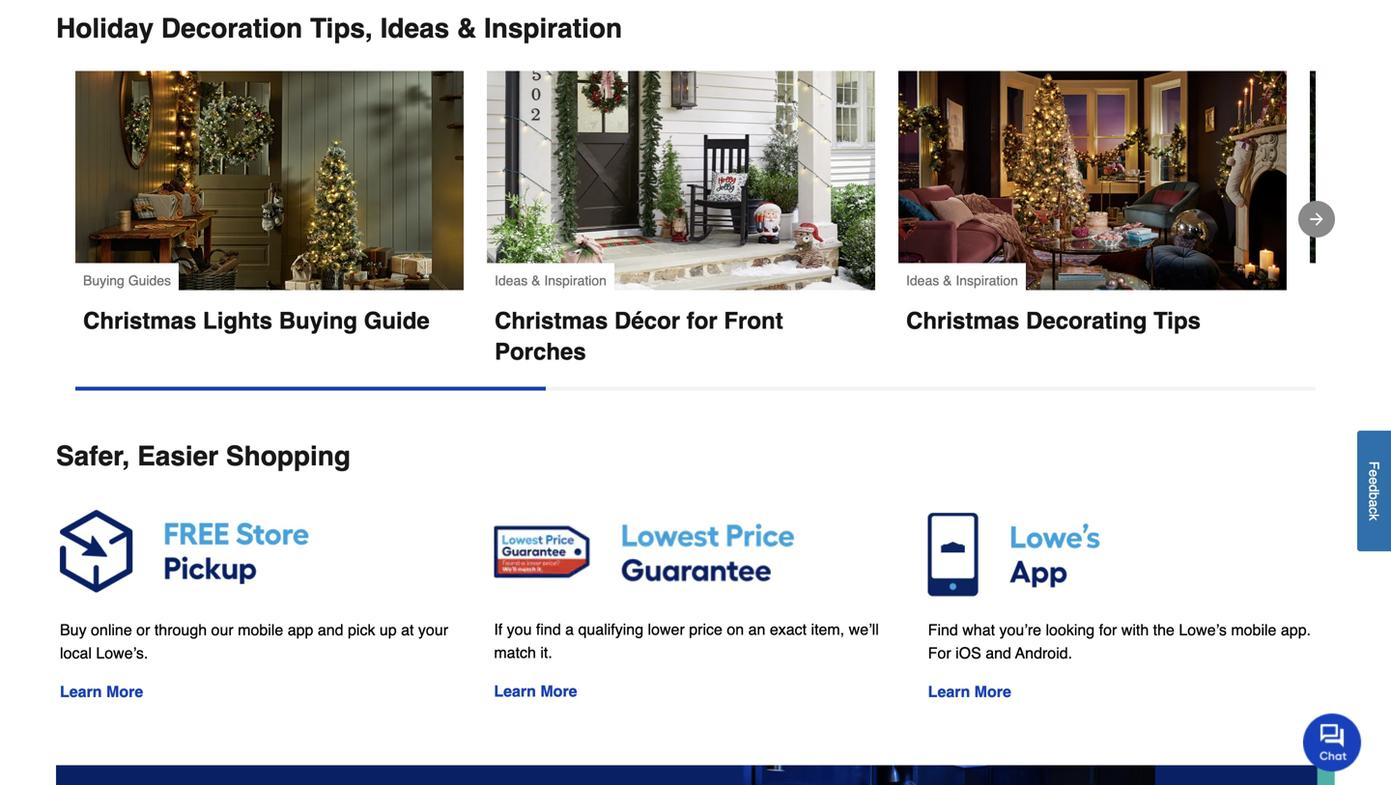 Task type: locate. For each thing, give the bounding box(es) containing it.
shopping
[[226, 441, 351, 472]]

for inside find what you're looking for with the lowe's mobile app. for ios and android.
[[1099, 621, 1117, 639]]

1 vertical spatial a
[[565, 621, 574, 639]]

christmas décor for front porches
[[495, 308, 790, 365]]

find
[[536, 621, 561, 639]]

e
[[1367, 470, 1382, 477], [1367, 477, 1382, 485]]

0 horizontal spatial learn
[[60, 683, 102, 701]]

2 ideas & inspiration from the left
[[906, 273, 1018, 289]]

learn more
[[494, 683, 577, 700], [60, 683, 143, 701], [928, 683, 1011, 701]]

price
[[689, 621, 723, 639]]

buy online or through our mobile app and pick up at your local lowe's.
[[60, 621, 448, 662]]

and inside buy online or through our mobile app and pick up at your local lowe's.
[[318, 621, 344, 639]]

match
[[494, 644, 536, 662]]

advertisement region
[[56, 766, 1335, 785]]

2 christmas from the left
[[495, 308, 608, 334]]

what
[[963, 621, 995, 639]]

buying
[[83, 273, 124, 289], [279, 308, 358, 334]]

f e e d b a c k
[[1367, 461, 1382, 521]]

lowest price guarantee. image
[[494, 503, 897, 599]]

0 horizontal spatial more
[[106, 683, 143, 701]]

scrollbar
[[75, 387, 546, 391]]

1 horizontal spatial learn more link
[[494, 683, 577, 700]]

1 horizontal spatial ideas
[[495, 273, 528, 289]]

android.
[[1015, 644, 1073, 662]]

or
[[136, 621, 150, 639]]

f e e d b a c k button
[[1357, 431, 1391, 552]]

learn for find what you're looking for with the lowe's mobile app. for ios and android.
[[928, 683, 970, 701]]

& for christmas decorating tips
[[943, 273, 952, 289]]

through
[[154, 621, 207, 639]]

2 horizontal spatial learn more link
[[928, 683, 1011, 701]]

a home entryway decorated for christmas with lighted wreath, garland, and a prelit christmas tree. image
[[75, 71, 464, 290]]

0 horizontal spatial learn more
[[60, 683, 143, 701]]

a right find
[[565, 621, 574, 639]]

e up b
[[1367, 477, 1382, 485]]

f
[[1367, 461, 1382, 470]]

2 horizontal spatial ideas
[[906, 273, 939, 289]]

0 horizontal spatial and
[[318, 621, 344, 639]]

christmas
[[83, 308, 196, 334], [495, 308, 608, 334], [906, 308, 1020, 334]]

guides
[[128, 273, 171, 289]]

for inside christmas décor for front porches
[[687, 308, 718, 334]]

learn more down ios at the bottom of the page
[[928, 683, 1011, 701]]

1 horizontal spatial learn
[[494, 683, 536, 700]]

0 horizontal spatial christmas
[[83, 308, 196, 334]]

k
[[1367, 514, 1382, 521]]

0 horizontal spatial mobile
[[238, 621, 283, 639]]

learn more link down "lowe's." at the left bottom of the page
[[60, 683, 143, 701]]

1 horizontal spatial ideas & inspiration
[[906, 273, 1018, 289]]

1 horizontal spatial more
[[540, 683, 577, 700]]

1 horizontal spatial learn more
[[494, 683, 577, 700]]

more for it.
[[540, 683, 577, 700]]

looking
[[1046, 621, 1095, 639]]

1 vertical spatial for
[[1099, 621, 1117, 639]]

safer,
[[56, 441, 130, 472]]

buying guides
[[83, 273, 171, 289]]

2 horizontal spatial &
[[943, 273, 952, 289]]

1 horizontal spatial mobile
[[1231, 621, 1277, 639]]

2 mobile from the left
[[1231, 621, 1277, 639]]

a up k
[[1367, 500, 1382, 507]]

1 mobile from the left
[[238, 621, 283, 639]]

mobile left app.
[[1231, 621, 1277, 639]]

christmas lights buying guide
[[83, 308, 430, 334]]

a
[[1367, 500, 1382, 507], [565, 621, 574, 639]]

0 horizontal spatial &
[[457, 13, 476, 44]]

mobile
[[238, 621, 283, 639], [1231, 621, 1277, 639]]

2 horizontal spatial learn
[[928, 683, 970, 701]]

learn more for match
[[494, 683, 577, 700]]

learn more link down it.
[[494, 683, 577, 700]]

0 horizontal spatial for
[[687, 308, 718, 334]]

learn down local
[[60, 683, 102, 701]]

learn down match
[[494, 683, 536, 700]]

more down it.
[[540, 683, 577, 700]]

1 christmas from the left
[[83, 308, 196, 334]]

and right ios at the bottom of the page
[[986, 644, 1011, 662]]

at
[[401, 621, 414, 639]]

if you find a qualifying lower price on an exact item, we'll match it.
[[494, 621, 879, 662]]

1 horizontal spatial and
[[986, 644, 1011, 662]]

app.
[[1281, 621, 1311, 639]]

more down ios at the bottom of the page
[[975, 683, 1011, 701]]

more
[[540, 683, 577, 700], [106, 683, 143, 701], [975, 683, 1011, 701]]

front
[[724, 308, 783, 334]]

more for android.
[[975, 683, 1011, 701]]

& for christmas décor for front porches
[[532, 273, 541, 289]]

buying left guide
[[279, 308, 358, 334]]

learn
[[494, 683, 536, 700], [60, 683, 102, 701], [928, 683, 970, 701]]

learn more for local
[[60, 683, 143, 701]]

for
[[928, 644, 951, 662]]

learn more down it.
[[494, 683, 577, 700]]

1 horizontal spatial buying
[[279, 308, 358, 334]]

chat invite button image
[[1303, 713, 1362, 772]]

learn more link for and
[[928, 683, 1011, 701]]

with
[[1121, 621, 1149, 639]]

safer, easier shopping
[[56, 441, 351, 472]]

learn more link
[[494, 683, 577, 700], [60, 683, 143, 701], [928, 683, 1011, 701]]

and right app
[[318, 621, 344, 639]]

christmas inside christmas décor for front porches
[[495, 308, 608, 334]]

and
[[318, 621, 344, 639], [986, 644, 1011, 662]]

e up d
[[1367, 470, 1382, 477]]

0 horizontal spatial buying
[[83, 273, 124, 289]]

inspiration for christmas decorating tips
[[956, 273, 1018, 289]]

2 horizontal spatial christmas
[[906, 308, 1020, 334]]

local
[[60, 644, 92, 662]]

find
[[928, 621, 958, 639]]

1 horizontal spatial for
[[1099, 621, 1117, 639]]

ideas & inspiration
[[495, 273, 607, 289], [906, 273, 1018, 289]]

more down "lowe's." at the left bottom of the page
[[106, 683, 143, 701]]

app
[[288, 621, 313, 639]]

0 horizontal spatial ideas & inspiration
[[495, 273, 607, 289]]

learn more link for match
[[494, 683, 577, 700]]

lowe's.
[[96, 644, 148, 662]]

2 horizontal spatial learn more
[[928, 683, 1011, 701]]

qualifying
[[578, 621, 644, 639]]

ideas for christmas decorating tips
[[906, 273, 939, 289]]

your
[[418, 621, 448, 639]]

0 vertical spatial and
[[318, 621, 344, 639]]

inspiration
[[484, 13, 622, 44], [544, 273, 607, 289], [956, 273, 1018, 289]]

for
[[687, 308, 718, 334], [1099, 621, 1117, 639]]

learn down the for
[[928, 683, 970, 701]]

1 vertical spatial and
[[986, 644, 1011, 662]]

for left with
[[1099, 621, 1117, 639]]

0 vertical spatial for
[[687, 308, 718, 334]]

ideas & inspiration for christmas decorating tips
[[906, 273, 1018, 289]]

2 horizontal spatial more
[[975, 683, 1011, 701]]

guide
[[364, 308, 430, 334]]

buying left guides
[[83, 273, 124, 289]]

up
[[380, 621, 397, 639]]

0 vertical spatial a
[[1367, 500, 1382, 507]]

mobile right our
[[238, 621, 283, 639]]

1 horizontal spatial a
[[1367, 500, 1382, 507]]

3 christmas from the left
[[906, 308, 1020, 334]]

&
[[457, 13, 476, 44], [532, 273, 541, 289], [943, 273, 952, 289]]

on
[[727, 621, 744, 639]]

0 horizontal spatial learn more link
[[60, 683, 143, 701]]

1 horizontal spatial christmas
[[495, 308, 608, 334]]

lowe's app. image
[[928, 503, 1331, 600]]

1 horizontal spatial &
[[532, 273, 541, 289]]

a inside f e e d b a c k button
[[1367, 500, 1382, 507]]

ideas
[[380, 13, 449, 44], [495, 273, 528, 289], [906, 273, 939, 289]]

we'll
[[849, 621, 879, 639]]

learn more link down ios at the bottom of the page
[[928, 683, 1011, 701]]

learn more down "lowe's." at the left bottom of the page
[[60, 683, 143, 701]]

for left front
[[687, 308, 718, 334]]

a city apartment decorated with a christmas tree, lighted garland and candles. image
[[899, 71, 1287, 290]]

1 ideas & inspiration from the left
[[495, 273, 607, 289]]

0 horizontal spatial a
[[565, 621, 574, 639]]



Task type: vqa. For each thing, say whether or not it's contained in the screenshot.
Actual Price $14.99 element
no



Task type: describe. For each thing, give the bounding box(es) containing it.
tips,
[[310, 13, 373, 44]]

inspiration for christmas décor for front porches
[[544, 273, 607, 289]]

lower
[[648, 621, 685, 639]]

d
[[1367, 485, 1382, 492]]

free store pickup. image
[[60, 503, 463, 600]]

décor
[[615, 308, 680, 334]]

christmas for christmas décor for front porches
[[495, 308, 608, 334]]

ideas & inspiration for christmas décor for front porches
[[495, 273, 607, 289]]

buy
[[60, 621, 87, 639]]

b
[[1367, 492, 1382, 500]]

learn for buy online or through our mobile app and pick up at your local lowe's.
[[60, 683, 102, 701]]

learn more link for local
[[60, 683, 143, 701]]

lowe's
[[1179, 621, 1227, 639]]

arrow right image
[[1307, 210, 1327, 229]]

easier
[[137, 441, 218, 472]]

1 e from the top
[[1367, 470, 1382, 477]]

christmas decorating tips
[[906, 308, 1201, 334]]

porches
[[495, 339, 586, 365]]

learn more for and
[[928, 683, 1011, 701]]

mobile inside find what you're looking for with the lowe's mobile app. for ios and android.
[[1231, 621, 1277, 639]]

christmas for christmas lights buying guide
[[83, 308, 196, 334]]

the
[[1153, 621, 1175, 639]]

ios
[[956, 644, 981, 662]]

lights
[[203, 308, 272, 334]]

you're
[[999, 621, 1042, 639]]

a woman in a red plaid jacket shopping for a live christmas tree. image
[[1310, 71, 1391, 290]]

find what you're looking for with the lowe's mobile app. for ios and android.
[[928, 621, 1311, 662]]

and inside find what you're looking for with the lowe's mobile app. for ios and android.
[[986, 644, 1011, 662]]

2 e from the top
[[1367, 477, 1382, 485]]

tips
[[1154, 308, 1201, 334]]

1 vertical spatial buying
[[279, 308, 358, 334]]

0 horizontal spatial ideas
[[380, 13, 449, 44]]

mobile inside buy online or through our mobile app and pick up at your local lowe's.
[[238, 621, 283, 639]]

decoration
[[161, 13, 303, 44]]

christmas for christmas decorating tips
[[906, 308, 1020, 334]]

pick
[[348, 621, 375, 639]]

item,
[[811, 621, 845, 639]]

online
[[91, 621, 132, 639]]

exact
[[770, 621, 807, 639]]

if
[[494, 621, 503, 639]]

an
[[748, 621, 766, 639]]

holiday decoration tips, ideas & inspiration
[[56, 13, 622, 44]]

holiday
[[56, 13, 154, 44]]

a front porch decorated with holiday garland, string lights and a red and green welcome mat. image
[[487, 71, 875, 290]]

it.
[[540, 644, 552, 662]]

more for lowe's.
[[106, 683, 143, 701]]

decorating
[[1026, 308, 1147, 334]]

0 vertical spatial buying
[[83, 273, 124, 289]]

c
[[1367, 507, 1382, 514]]

ideas for christmas décor for front porches
[[495, 273, 528, 289]]

you
[[507, 621, 532, 639]]

our
[[211, 621, 234, 639]]

learn for if you find a qualifying lower price on an exact item, we'll match it.
[[494, 683, 536, 700]]

a inside if you find a qualifying lower price on an exact item, we'll match it.
[[565, 621, 574, 639]]



